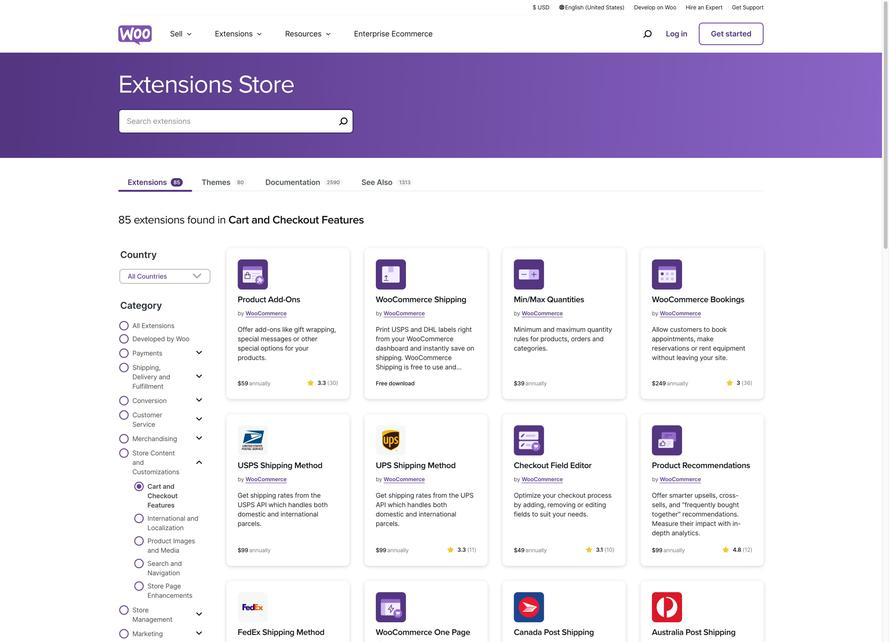 Task type: vqa. For each thing, say whether or not it's contained in the screenshot.
2nd the
yes



Task type: locate. For each thing, give the bounding box(es) containing it.
3 show subcategories image from the top
[[196, 435, 202, 443]]

woocommerce link down checkout field editor link
[[522, 473, 563, 487]]

shipping inside canada post shipping method
[[562, 628, 594, 638]]

$99 annually for product recommendations
[[652, 547, 685, 554]]

store inside store content and customizations
[[132, 450, 149, 458]]

shipping inside the usps shipping method link
[[260, 461, 292, 471]]

1 horizontal spatial api
[[376, 501, 386, 509]]

offer for product add-ons
[[238, 326, 253, 334]]

annually
[[249, 380, 271, 387], [526, 380, 547, 387], [667, 380, 688, 387], [249, 547, 271, 554], [387, 547, 409, 554], [526, 547, 547, 554], [664, 547, 685, 554]]

editing
[[585, 501, 606, 509]]

30
[[329, 380, 336, 387]]

0 horizontal spatial offer
[[238, 326, 253, 334]]

1 horizontal spatial offer
[[652, 492, 668, 500]]

0 horizontal spatial post
[[544, 628, 560, 638]]

store for store content and customizations
[[132, 450, 149, 458]]

product left add-
[[238, 295, 266, 305]]

1 vertical spatial all
[[132, 322, 140, 330]]

method for fedex shipping method
[[296, 628, 325, 638]]

show subcategories image for management
[[196, 611, 202, 619]]

for inside the offer add-ons like gift wrapping, special messages or other special options for your products.
[[285, 345, 293, 353]]

usps inside get shipping rates from the usps api which handles both domestic and international parcels.
[[238, 501, 255, 509]]

0 vertical spatial all
[[128, 273, 135, 281]]

cart right found on the top left of the page
[[228, 213, 249, 227]]

1 which from the left
[[269, 501, 287, 509]]

2 post from the left
[[686, 628, 702, 638]]

handles for ups shipping method
[[407, 501, 431, 509]]

your down the other
[[295, 345, 309, 353]]

rates down the usps shipping method link
[[278, 492, 293, 500]]

2 handles from the left
[[407, 501, 431, 509]]

checkout
[[558, 492, 586, 500]]

for down messages
[[285, 345, 293, 353]]

by up sells, on the right
[[652, 476, 658, 483]]

$99 annually for ups shipping method
[[376, 547, 409, 554]]

1 horizontal spatial features
[[322, 213, 364, 227]]

1 horizontal spatial both
[[433, 501, 447, 509]]

post for australia
[[686, 628, 702, 638]]

product
[[238, 295, 266, 305], [652, 461, 681, 471], [148, 538, 171, 546]]

85 for 85 extensions found in cart and checkout features
[[118, 213, 131, 227]]

by down ups shipping method link
[[376, 476, 382, 483]]

features up international
[[148, 502, 175, 510]]

2 horizontal spatial to
[[704, 326, 710, 334]]

2 vertical spatial or
[[577, 501, 584, 509]]

( for product recommendations
[[743, 547, 745, 554]]

all left countries
[[128, 273, 135, 281]]

1 $99 from the left
[[238, 547, 248, 554]]

1 rates from the left
[[278, 492, 293, 500]]

both inside get shipping rates from the usps api which handles both domestic and international parcels.
[[314, 501, 328, 509]]

1 both from the left
[[314, 501, 328, 509]]

get started
[[711, 29, 752, 38]]

parcels.
[[238, 520, 261, 528], [376, 520, 400, 528]]

page right one
[[452, 628, 470, 638]]

themes
[[202, 178, 231, 187]]

0 horizontal spatial $99
[[238, 547, 248, 554]]

customers
[[670, 326, 702, 334]]

for up categories.
[[530, 335, 539, 343]]

1 vertical spatial offer
[[652, 492, 668, 500]]

1 vertical spatial to
[[425, 363, 431, 371]]

which down the usps shipping method link
[[269, 501, 287, 509]]

together"
[[652, 511, 681, 519]]

0 horizontal spatial on
[[467, 345, 474, 353]]

1 horizontal spatial to
[[532, 511, 538, 519]]

0 horizontal spatial which
[[269, 501, 287, 509]]

angle down image
[[192, 271, 202, 282]]

1 vertical spatial features
[[148, 502, 175, 510]]

optimize
[[514, 492, 541, 500]]

customizations
[[132, 468, 179, 476]]

1 horizontal spatial $99
[[376, 547, 386, 554]]

85
[[174, 180, 180, 186], [118, 213, 131, 227]]

show subcategories image for store content and customizations
[[196, 459, 202, 466]]

0 vertical spatial page
[[166, 583, 181, 591]]

min/max quantities
[[514, 295, 584, 305]]

in-
[[733, 520, 741, 528]]

by for woocommerce bookings
[[652, 310, 658, 317]]

or left rent
[[691, 345, 698, 353]]

method inside australia post shipping method
[[652, 641, 680, 643]]

by woocommerce down the usps shipping method link
[[238, 476, 287, 483]]

85 left extensions
[[118, 213, 131, 227]]

0 horizontal spatial product
[[148, 538, 171, 546]]

4 show subcategories image from the top
[[196, 459, 202, 466]]

ons
[[286, 295, 300, 305]]

0 horizontal spatial from
[[295, 492, 309, 500]]

impact
[[696, 520, 716, 528]]

0 vertical spatial 3.3
[[318, 380, 326, 387]]

offer inside the offer add-ons like gift wrapping, special messages or other special options for your products.
[[238, 326, 253, 334]]

rules
[[514, 335, 529, 343]]

) left free
[[336, 380, 338, 387]]

1 horizontal spatial shipping
[[389, 492, 414, 500]]

adding,
[[523, 501, 546, 509]]

by woocommerce down min/max
[[514, 310, 563, 317]]

show subcategories image
[[196, 349, 202, 357], [196, 397, 202, 404], [196, 435, 202, 443], [196, 459, 202, 466]]

by woocommerce for ups shipping method
[[376, 476, 425, 483]]

store inside the store page enhancements
[[148, 583, 164, 591]]

features down '2590'
[[322, 213, 364, 227]]

store for store page enhancements
[[148, 583, 164, 591]]

by for product add-ons
[[238, 310, 244, 317]]

) for product recommendations
[[751, 547, 753, 554]]

1 vertical spatial cart
[[148, 483, 161, 491]]

0 horizontal spatial both
[[314, 501, 328, 509]]

international inside get shipping rates from the usps api which handles both domestic and international parcels.
[[281, 511, 318, 519]]

by up optimize
[[514, 476, 520, 483]]

parcels. inside get shipping rates from the ups api which handles both domestic and international parcels.
[[376, 520, 400, 528]]

)
[[336, 380, 338, 387], [751, 380, 753, 387], [474, 547, 476, 554], [613, 547, 614, 554], [751, 547, 753, 554]]

the for usps shipping method
[[311, 492, 321, 500]]

and inside the international and localization
[[187, 515, 198, 523]]

2 horizontal spatial product
[[652, 461, 681, 471]]

product up media
[[148, 538, 171, 546]]

) right 3.1
[[613, 547, 614, 554]]

post inside canada post shipping method
[[544, 628, 560, 638]]

which inside get shipping rates from the usps api which handles both domestic and international parcels.
[[269, 501, 287, 509]]

offer smarter upsells, cross- sells, and "frequently bought together" recommendations. measure their impact with in- depth analytics.
[[652, 492, 741, 538]]

api inside get shipping rates from the ups api which handles both domestic and international parcels.
[[376, 501, 386, 509]]

2 international from the left
[[419, 511, 456, 519]]

by woocommerce down product add-ons 'link' on the top
[[238, 310, 287, 317]]

offer inside offer smarter upsells, cross- sells, and "frequently bought together" recommendations. measure their impact with in- depth analytics.
[[652, 492, 668, 500]]

cart down customizations
[[148, 483, 161, 491]]

editor
[[570, 461, 592, 471]]

0 horizontal spatial for
[[285, 345, 293, 353]]

$99
[[238, 547, 248, 554], [376, 547, 386, 554], [652, 547, 663, 554]]

or inside allow customers to book appointments, make reservations or rent equipment without leaving your site.
[[691, 345, 698, 353]]

offer left add-
[[238, 326, 253, 334]]

0 horizontal spatial handles
[[288, 501, 312, 509]]

1 handles from the left
[[288, 501, 312, 509]]

your inside allow customers to book appointments, make reservations or rent equipment without leaving your site.
[[700, 354, 713, 362]]

3 show subcategories image from the top
[[196, 611, 202, 619]]

or inside optimize your checkout process by adding, removing or editing fields to suit your needs.
[[577, 501, 584, 509]]

extensions inside button
[[215, 29, 253, 38]]

domestic for ups
[[376, 511, 404, 519]]

0 horizontal spatial $99 annually
[[238, 547, 271, 554]]

0 vertical spatial on
[[657, 4, 663, 11]]

0 vertical spatial woo
[[665, 4, 677, 11]]

3 $99 from the left
[[652, 547, 663, 554]]

1 shipping from the left
[[250, 492, 276, 500]]

1 horizontal spatial ups
[[461, 492, 474, 500]]

develop
[[634, 4, 655, 11]]

get inside get shipping rates from the ups api which handles both domestic and international parcels.
[[376, 492, 387, 500]]

your down rent
[[700, 354, 713, 362]]

make
[[697, 335, 714, 343]]

0 vertical spatial product
[[238, 295, 266, 305]]

2 show subcategories image from the top
[[196, 416, 202, 423]]

store inside store management
[[132, 607, 149, 615]]

1 horizontal spatial international
[[419, 511, 456, 519]]

1 show subcategories image from the top
[[196, 373, 202, 381]]

product images and media
[[148, 538, 195, 555]]

1 vertical spatial 85
[[118, 213, 131, 227]]

the inside get shipping rates from the usps api which handles both domestic and international parcels.
[[311, 492, 321, 500]]

or for checkout field editor
[[577, 501, 584, 509]]

shipping inside get shipping rates from the ups api which handles both domestic and international parcels.
[[389, 492, 414, 500]]

handles inside get shipping rates from the usps api which handles both domestic and international parcels.
[[288, 501, 312, 509]]

1 vertical spatial woo
[[176, 335, 189, 343]]

started
[[726, 29, 752, 38]]

( for ups shipping method
[[467, 547, 469, 554]]

annually for checkout field editor
[[526, 547, 547, 554]]

1 post from the left
[[544, 628, 560, 638]]

0 horizontal spatial to
[[425, 363, 431, 371]]

products.
[[238, 354, 266, 362]]

needs.
[[568, 511, 588, 519]]

woocommerce link for woocommerce bookings
[[660, 307, 701, 321]]

api inside get shipping rates from the usps api which handles both domestic and international parcels.
[[257, 501, 267, 509]]

2 which from the left
[[388, 501, 406, 509]]

handles down ups shipping method link
[[407, 501, 431, 509]]

) left $49
[[474, 547, 476, 554]]

product inside 'link'
[[238, 295, 266, 305]]

annually for woocommerce bookings
[[667, 380, 688, 387]]

0 vertical spatial in
[[681, 29, 688, 38]]

1 horizontal spatial $99 annually
[[376, 547, 409, 554]]

0 vertical spatial usps
[[392, 326, 409, 334]]

2 domestic from the left
[[376, 511, 404, 519]]

1 the from the left
[[311, 492, 321, 500]]

1 api from the left
[[257, 501, 267, 509]]

which for usps
[[269, 501, 287, 509]]

by up the print
[[376, 310, 382, 317]]

1 vertical spatial or
[[691, 345, 698, 353]]

2 horizontal spatial $99
[[652, 547, 663, 554]]

85 left themes
[[174, 180, 180, 186]]

features inside cart and checkout features
[[148, 502, 175, 510]]

ons
[[270, 326, 281, 334]]

woocommerce link down min/max quantities link
[[522, 307, 563, 321]]

developed
[[132, 335, 165, 343]]

0 horizontal spatial domestic
[[238, 511, 266, 519]]

0 horizontal spatial or
[[293, 335, 300, 343]]

) right 4.8
[[751, 547, 753, 554]]

shipping,
[[132, 364, 161, 372]]

1 horizontal spatial 3.3
[[458, 547, 466, 554]]

allow
[[652, 326, 668, 334]]

) for woocommerce bookings
[[751, 380, 753, 387]]

1 vertical spatial 3.3
[[458, 547, 466, 554]]

conversion
[[132, 397, 167, 405]]

method inside the usps shipping method link
[[294, 461, 323, 471]]

2 horizontal spatial $99 annually
[[652, 547, 685, 554]]

recommendations.
[[683, 511, 739, 519]]

method inside ups shipping method link
[[428, 461, 456, 471]]

3 $99 annually from the left
[[652, 547, 685, 554]]

$39 annually
[[514, 380, 547, 387]]

to down adding,
[[532, 511, 538, 519]]

1 show subcategories image from the top
[[196, 349, 202, 357]]

2 $99 from the left
[[376, 547, 386, 554]]

woocommerce link down the usps shipping method link
[[246, 473, 287, 487]]

handles inside get shipping rates from the ups api which handles both domestic and international parcels.
[[407, 501, 431, 509]]

rates inside get shipping rates from the ups api which handles both domestic and international parcels.
[[416, 492, 431, 500]]

woocommerce link for checkout field editor
[[522, 473, 563, 487]]

woocommerce link for min/max quantities
[[522, 307, 563, 321]]

1 parcels. from the left
[[238, 520, 261, 528]]

2 vertical spatial usps
[[238, 501, 255, 509]]

by woocommerce up optimize
[[514, 476, 563, 483]]

by down min/max
[[514, 310, 520, 317]]

by woocommerce up customers
[[652, 310, 701, 317]]

2 $99 annually from the left
[[376, 547, 409, 554]]

equipment
[[713, 345, 746, 353]]

2 vertical spatial to
[[532, 511, 538, 519]]

woocommerce inside woocommerce one page checkout
[[376, 628, 432, 638]]

1 horizontal spatial product
[[238, 295, 266, 305]]

post inside australia post shipping method
[[686, 628, 702, 638]]

all up the developed
[[132, 322, 140, 330]]

which down ups shipping method link
[[388, 501, 406, 509]]

3.3 ( 11 )
[[458, 547, 476, 554]]

2 the from the left
[[449, 492, 459, 500]]

1 horizontal spatial domestic
[[376, 511, 404, 519]]

1 special from the top
[[238, 335, 259, 343]]

0 horizontal spatial shipping
[[250, 492, 276, 500]]

search
[[148, 560, 169, 568]]

in right log
[[681, 29, 688, 38]]

0 vertical spatial special
[[238, 335, 259, 343]]

85 for 85
[[174, 180, 180, 186]]

get for get shipping rates from the usps api which handles both domestic and international parcels.
[[238, 492, 249, 500]]

get inside get shipping rates from the usps api which handles both domestic and international parcels.
[[238, 492, 249, 500]]

1 horizontal spatial post
[[686, 628, 702, 638]]

12
[[745, 547, 751, 554]]

and
[[252, 213, 270, 227], [411, 326, 422, 334], [543, 326, 555, 334], [592, 335, 604, 343], [410, 345, 422, 353], [159, 373, 170, 381], [132, 459, 144, 467], [163, 483, 174, 491], [669, 501, 680, 509], [267, 511, 279, 519], [406, 511, 417, 519], [187, 515, 198, 523], [148, 547, 159, 555], [170, 560, 182, 568]]

0 vertical spatial offer
[[238, 326, 253, 334]]

your down removing
[[553, 511, 566, 519]]

by woocommerce up smarter
[[652, 476, 701, 483]]

or up needs.
[[577, 501, 584, 509]]

by woocommerce up the print
[[376, 310, 425, 317]]

page up enhancements
[[166, 583, 181, 591]]

which for ups
[[388, 501, 406, 509]]

0 horizontal spatial parcels.
[[238, 520, 261, 528]]

offer up sells, on the right
[[652, 492, 668, 500]]

navigation
[[148, 570, 180, 578]]

0 vertical spatial or
[[293, 335, 300, 343]]

domestic inside get shipping rates from the ups api which handles both domestic and international parcels.
[[376, 511, 404, 519]]

post
[[544, 628, 560, 638], [686, 628, 702, 638]]

usps inside print usps and dhl labels right from your woocommerce dashboard and instantly save on shipping. woocommerce shipping is free to use and...
[[392, 326, 409, 334]]

0 vertical spatial ups
[[376, 461, 392, 471]]

special up the products. on the bottom of page
[[238, 345, 259, 353]]

0 vertical spatial for
[[530, 335, 539, 343]]

developed by woo
[[132, 335, 189, 343]]

product up smarter
[[652, 461, 681, 471]]

1 horizontal spatial cart
[[228, 213, 249, 227]]

by woocommerce for product recommendations
[[652, 476, 701, 483]]

method for usps shipping method
[[294, 461, 323, 471]]

3
[[737, 380, 740, 387]]

0 horizontal spatial in
[[217, 213, 226, 227]]

use
[[432, 363, 443, 371]]

woo left hire
[[665, 4, 677, 11]]

1 vertical spatial special
[[238, 345, 259, 353]]

1 $99 annually from the left
[[238, 547, 271, 554]]

to inside allow customers to book appointments, make reservations or rent equipment without leaving your site.
[[704, 326, 710, 334]]

and inside get shipping rates from the ups api which handles both domestic and international parcels.
[[406, 511, 417, 519]]

and inside store content and customizations
[[132, 459, 144, 467]]

in right found on the top left of the page
[[217, 213, 226, 227]]

by up fields
[[514, 501, 521, 509]]

woocommerce link down ups shipping method link
[[384, 473, 425, 487]]

1 vertical spatial product
[[652, 461, 681, 471]]

1 vertical spatial in
[[217, 213, 226, 227]]

merchandising
[[132, 435, 177, 443]]

free
[[411, 363, 423, 371]]

search and navigation
[[148, 560, 182, 578]]

1 vertical spatial on
[[467, 345, 474, 353]]

handles
[[288, 501, 312, 509], [407, 501, 431, 509]]

1 international from the left
[[281, 511, 318, 519]]

to up make at right bottom
[[704, 326, 710, 334]]

rates for ups
[[416, 492, 431, 500]]

fulfillment
[[132, 383, 163, 391]]

1 horizontal spatial which
[[388, 501, 406, 509]]

the
[[311, 492, 321, 500], [449, 492, 459, 500]]

1 horizontal spatial the
[[449, 492, 459, 500]]

0 horizontal spatial features
[[148, 502, 175, 510]]

post right canada
[[544, 628, 560, 638]]

0 horizontal spatial rates
[[278, 492, 293, 500]]

2 show subcategories image from the top
[[196, 397, 202, 404]]

in inside service navigation menu element
[[681, 29, 688, 38]]

1 horizontal spatial 85
[[174, 180, 180, 186]]

shipping for ups
[[389, 492, 414, 500]]

and inside shipping, delivery and fulfillment
[[159, 373, 170, 381]]

2 api from the left
[[376, 501, 386, 509]]

expert
[[706, 4, 723, 11]]

handles down the usps shipping method link
[[288, 501, 312, 509]]

parcels. inside get shipping rates from the usps api which handles both domestic and international parcels.
[[238, 520, 261, 528]]

your inside the offer add-ons like gift wrapping, special messages or other special options for your products.
[[295, 345, 309, 353]]

None search field
[[118, 109, 354, 145]]

by woocommerce for checkout field editor
[[514, 476, 563, 483]]

see also
[[362, 178, 393, 187]]

from down ups shipping method link
[[433, 492, 447, 500]]

special down add-
[[238, 335, 259, 343]]

get shipping rates from the ups api which handles both domestic and international parcels.
[[376, 492, 474, 528]]

woocommerce link down the woocommerce shipping link
[[384, 307, 425, 321]]

2 rates from the left
[[416, 492, 431, 500]]

or
[[293, 335, 300, 343], [691, 345, 698, 353], [577, 501, 584, 509]]

3 ( 36 )
[[737, 380, 753, 387]]

0 horizontal spatial the
[[311, 492, 321, 500]]

annually for product recommendations
[[664, 547, 685, 554]]

1 horizontal spatial woo
[[665, 4, 677, 11]]

extensions button
[[204, 15, 274, 53]]

shipping
[[250, 492, 276, 500], [389, 492, 414, 500]]

parcels. for usps
[[238, 520, 261, 528]]

which inside get shipping rates from the ups api which handles both domestic and international parcels.
[[388, 501, 406, 509]]

from inside get shipping rates from the usps api which handles both domestic and international parcels.
[[295, 492, 309, 500]]

for inside minimum and maximum quantity rules for products, orders and categories.
[[530, 335, 539, 343]]

your inside print usps and dhl labels right from your woocommerce dashboard and instantly save on shipping. woocommerce shipping is free to use and...
[[392, 335, 405, 343]]

store for store management
[[132, 607, 149, 615]]

1 horizontal spatial in
[[681, 29, 688, 38]]

) for product add-ons
[[336, 380, 338, 387]]

2 vertical spatial product
[[148, 538, 171, 546]]

to left use
[[425, 363, 431, 371]]

extensions
[[215, 29, 253, 38], [118, 69, 232, 100], [128, 178, 167, 187], [142, 322, 175, 330]]

woocommerce link for ups shipping method
[[384, 473, 425, 487]]

woocommerce link up customers
[[660, 307, 701, 321]]

) for ups shipping method
[[474, 547, 476, 554]]

or down gift
[[293, 335, 300, 343]]

on right save
[[467, 345, 474, 353]]

woocommerce link down product add-ons 'link' on the top
[[246, 307, 287, 321]]

get inside service navigation menu element
[[711, 29, 724, 38]]

annually for ups shipping method
[[387, 547, 409, 554]]

get for get support
[[732, 4, 741, 11]]

2 parcels. from the left
[[376, 520, 400, 528]]

shipping for usps
[[250, 492, 276, 500]]

2 horizontal spatial or
[[691, 345, 698, 353]]

0 vertical spatial to
[[704, 326, 710, 334]]

to inside optimize your checkout process by adding, removing or editing fields to suit your needs.
[[532, 511, 538, 519]]

quantity
[[587, 326, 612, 334]]

4.8 ( 12 )
[[733, 547, 753, 554]]

woocommerce link for product add-ons
[[246, 307, 287, 321]]

usd
[[538, 4, 550, 11]]

rates down ups shipping method link
[[416, 492, 431, 500]]

product for product recommendations
[[652, 461, 681, 471]]

1 horizontal spatial on
[[657, 4, 663, 11]]

1 horizontal spatial or
[[577, 501, 584, 509]]

3.3 left 11
[[458, 547, 466, 554]]

page inside the store page enhancements
[[166, 583, 181, 591]]

smarter
[[669, 492, 693, 500]]

ecommerce
[[392, 29, 433, 38]]

1 horizontal spatial for
[[530, 335, 539, 343]]

0 horizontal spatial page
[[166, 583, 181, 591]]

3.3 left 30
[[318, 380, 326, 387]]

by woocommerce down ups shipping method link
[[376, 476, 425, 483]]

english (united states) button
[[559, 3, 625, 11]]

shipping inside get shipping rates from the usps api which handles both domestic and international parcels.
[[250, 492, 276, 500]]

Search extensions search field
[[127, 115, 336, 128]]

the inside get shipping rates from the ups api which handles both domestic and international parcels.
[[449, 492, 459, 500]]

0 horizontal spatial woo
[[176, 335, 189, 343]]

your up dashboard
[[392, 335, 405, 343]]

wrapping,
[[306, 326, 336, 334]]

0 horizontal spatial cart
[[148, 483, 161, 491]]

international inside get shipping rates from the ups api which handles both domestic and international parcels.
[[419, 511, 456, 519]]

appointments,
[[652, 335, 696, 343]]

get support link
[[732, 3, 764, 11]]

0 vertical spatial 85
[[174, 180, 180, 186]]

english
[[565, 4, 584, 11]]

by up the allow
[[652, 310, 658, 317]]

from down the usps shipping method link
[[295, 492, 309, 500]]

shipping down the usps shipping method link
[[250, 492, 276, 500]]

0 horizontal spatial international
[[281, 511, 318, 519]]

1 horizontal spatial from
[[376, 335, 390, 343]]

australia post shipping method
[[652, 628, 736, 643]]

which
[[269, 501, 287, 509], [388, 501, 406, 509]]

0 horizontal spatial 85
[[118, 213, 131, 227]]

show subcategories image for conversion
[[196, 397, 202, 404]]

hire an expert
[[686, 4, 723, 11]]

shipping inside australia post shipping method
[[704, 628, 736, 638]]

their
[[680, 520, 694, 528]]

1 horizontal spatial parcels.
[[376, 520, 400, 528]]

by down the usps shipping method link
[[238, 476, 244, 483]]

post right "australia"
[[686, 628, 702, 638]]

1 domestic from the left
[[238, 511, 266, 519]]

woo right the developed
[[176, 335, 189, 343]]

show subcategories image
[[196, 373, 202, 381], [196, 416, 202, 423], [196, 611, 202, 619], [196, 630, 202, 638]]

1 vertical spatial for
[[285, 345, 293, 353]]

both inside get shipping rates from the ups api which handles both domestic and international parcels.
[[433, 501, 447, 509]]

1 horizontal spatial handles
[[407, 501, 431, 509]]

0 vertical spatial cart
[[228, 213, 249, 227]]

by down product add-ons 'link' on the top
[[238, 310, 244, 317]]

from down the print
[[376, 335, 390, 343]]

) right 3
[[751, 380, 753, 387]]

canada post shipping method link
[[514, 627, 614, 643]]

sell button
[[159, 15, 204, 53]]

1 horizontal spatial rates
[[416, 492, 431, 500]]

domestic inside get shipping rates from the usps api which handles both domestic and international parcels.
[[238, 511, 266, 519]]

product for product images and media
[[148, 538, 171, 546]]

on right "develop"
[[657, 4, 663, 11]]

method inside fedex shipping method link
[[296, 628, 325, 638]]

by for woocommerce shipping
[[376, 310, 382, 317]]

all inside filter countries field
[[128, 273, 135, 281]]

product inside product images and media
[[148, 538, 171, 546]]

woocommerce link up smarter
[[660, 473, 701, 487]]

1 horizontal spatial page
[[452, 628, 470, 638]]

1 vertical spatial ups
[[461, 492, 474, 500]]

rates inside get shipping rates from the usps api which handles both domestic and international parcels.
[[278, 492, 293, 500]]

one
[[434, 628, 450, 638]]

0 horizontal spatial 3.3
[[318, 380, 326, 387]]

shipping down ups shipping method link
[[389, 492, 414, 500]]

$49 annually
[[514, 547, 547, 554]]

save
[[451, 345, 465, 353]]

2 both from the left
[[433, 501, 447, 509]]

from inside get shipping rates from the ups api which handles both domestic and international parcels.
[[433, 492, 447, 500]]

1 vertical spatial page
[[452, 628, 470, 638]]

2 shipping from the left
[[389, 492, 414, 500]]

2 horizontal spatial from
[[433, 492, 447, 500]]

show subcategories image for service
[[196, 416, 202, 423]]

0 horizontal spatial api
[[257, 501, 267, 509]]



Task type: describe. For each thing, give the bounding box(es) containing it.
( for woocommerce bookings
[[742, 380, 744, 387]]

log in link
[[662, 24, 691, 44]]

by for checkout field editor
[[514, 476, 520, 483]]

0 horizontal spatial ups
[[376, 461, 392, 471]]

process
[[588, 492, 612, 500]]

shipping inside fedex shipping method link
[[262, 628, 294, 638]]

recommendations
[[683, 461, 750, 471]]

your up removing
[[543, 492, 556, 500]]

print
[[376, 326, 390, 334]]

product for product add-ons
[[238, 295, 266, 305]]

by for min/max quantities
[[514, 310, 520, 317]]

resources button
[[274, 15, 343, 53]]

states)
[[606, 4, 625, 11]]

dhl
[[424, 326, 437, 334]]

domestic for usps
[[238, 511, 266, 519]]

api for usps
[[257, 501, 267, 509]]

and inside cart and checkout features
[[163, 483, 174, 491]]

85 extensions found in cart and checkout features
[[118, 213, 364, 227]]

rent
[[699, 345, 711, 353]]

enterprise ecommerce link
[[343, 15, 444, 53]]

international for usps shipping method
[[281, 511, 318, 519]]

shipping inside the woocommerce shipping link
[[434, 295, 466, 305]]

print usps and dhl labels right from your woocommerce dashboard and instantly save on shipping. woocommerce shipping is free to use and...
[[376, 326, 474, 371]]

$99 for product recommendations
[[652, 547, 663, 554]]

images
[[173, 538, 195, 546]]

by woocommerce for woocommerce shipping
[[376, 310, 425, 317]]

measure
[[652, 520, 678, 528]]

woocommerce shipping
[[376, 295, 466, 305]]

products,
[[541, 335, 569, 343]]

free
[[376, 380, 387, 387]]

$ usd
[[533, 4, 550, 11]]

woo for develop on woo
[[665, 4, 677, 11]]

orders
[[571, 335, 591, 343]]

(united
[[585, 4, 604, 11]]

shipping, delivery and fulfillment
[[132, 364, 170, 391]]

content
[[150, 450, 175, 458]]

shipping inside ups shipping method link
[[394, 461, 426, 471]]

extensions store
[[118, 69, 294, 100]]

product add-ons link
[[238, 294, 300, 306]]

shipping inside print usps and dhl labels right from your woocommerce dashboard and instantly save on shipping. woocommerce shipping is free to use and...
[[376, 363, 402, 371]]

product recommendations link
[[652, 460, 750, 472]]

by woocommerce for product add-ons
[[238, 310, 287, 317]]

woo for developed by woo
[[176, 335, 189, 343]]

rates for usps
[[278, 492, 293, 500]]

checkout field editor
[[514, 461, 592, 471]]

or inside the offer add-ons like gift wrapping, special messages or other special options for your products.
[[293, 335, 300, 343]]

all for all countries
[[128, 273, 135, 281]]

cross-
[[719, 492, 739, 500]]

all extensions
[[132, 322, 175, 330]]

field
[[551, 461, 568, 471]]

and inside search and navigation
[[170, 560, 182, 568]]

enterprise ecommerce
[[354, 29, 433, 38]]

fedex shipping method link
[[238, 627, 325, 639]]

get shipping rates from the usps api which handles both domestic and international parcels.
[[238, 492, 328, 528]]

( for product add-ons
[[327, 380, 329, 387]]

without
[[652, 354, 675, 362]]

woocommerce bookings
[[652, 295, 745, 305]]

international and localization
[[148, 515, 198, 532]]

bought
[[718, 501, 739, 509]]

or for woocommerce bookings
[[691, 345, 698, 353]]

and inside product images and media
[[148, 547, 159, 555]]

ups inside get shipping rates from the ups api which handles both domestic and international parcels.
[[461, 492, 474, 500]]

log
[[666, 29, 679, 38]]

annually for product add-ons
[[249, 380, 271, 387]]

free download
[[376, 380, 415, 387]]

develop on woo
[[634, 4, 677, 11]]

checkout inside woocommerce one page checkout
[[376, 641, 411, 643]]

checkout field editor link
[[514, 460, 592, 472]]

product recommendations
[[652, 461, 750, 471]]

woocommerce link for woocommerce shipping
[[384, 307, 425, 321]]

handles for usps shipping method
[[288, 501, 312, 509]]

show subcategories image for payments
[[196, 349, 202, 357]]

international for ups shipping method
[[419, 511, 456, 519]]

management
[[132, 616, 172, 624]]

all countries
[[128, 273, 167, 281]]

2590
[[327, 180, 340, 186]]

get for get started
[[711, 29, 724, 38]]

search image
[[640, 26, 655, 41]]

fields
[[514, 511, 530, 519]]

3.3 for product add-ons
[[318, 380, 326, 387]]

extensions
[[134, 213, 185, 227]]

$59 annually
[[238, 380, 271, 387]]

by woocommerce for min/max quantities
[[514, 310, 563, 317]]

woocommerce link for product recommendations
[[660, 473, 701, 487]]

an
[[698, 4, 704, 11]]

the for ups shipping method
[[449, 492, 459, 500]]

add-
[[268, 295, 286, 305]]

and inside offer smarter upsells, cross- sells, and "frequently bought together" recommendations. measure their impact with in- depth analytics.
[[669, 501, 680, 509]]

both for usps shipping method
[[314, 501, 328, 509]]

localization
[[148, 524, 184, 532]]

canada
[[514, 628, 542, 638]]

$ usd button
[[533, 3, 550, 11]]

$99 for ups shipping method
[[376, 547, 386, 554]]

method for ups shipping method
[[428, 461, 456, 471]]

from inside print usps and dhl labels right from your woocommerce dashboard and instantly save on shipping. woocommerce shipping is free to use and...
[[376, 335, 390, 343]]

by woocommerce for woocommerce bookings
[[652, 310, 701, 317]]

( for checkout field editor
[[605, 547, 607, 554]]

2 special from the top
[[238, 345, 259, 353]]

and inside get shipping rates from the usps api which handles both domestic and international parcels.
[[267, 511, 279, 519]]

method inside canada post shipping method
[[514, 641, 542, 643]]

3.3 for ups shipping method
[[458, 547, 466, 554]]

by woocommerce for usps shipping method
[[238, 476, 287, 483]]

4 show subcategories image from the top
[[196, 630, 202, 638]]

with
[[718, 520, 731, 528]]

australia post shipping method link
[[652, 627, 753, 643]]

page inside woocommerce one page checkout
[[452, 628, 470, 638]]

by for product recommendations
[[652, 476, 658, 483]]

minimum and maximum quantity rules for products, orders and categories.
[[514, 326, 612, 353]]

on inside develop on woo link
[[657, 4, 663, 11]]

all for all extensions
[[132, 322, 140, 330]]

Filter countries field
[[119, 269, 210, 284]]

store management
[[132, 607, 172, 624]]

on inside print usps and dhl labels right from your woocommerce dashboard and instantly save on shipping. woocommerce shipping is free to use and...
[[467, 345, 474, 353]]

cart inside cart and checkout features
[[148, 483, 161, 491]]

suit
[[540, 511, 551, 519]]

"frequently
[[682, 501, 716, 509]]

leaving
[[677, 354, 698, 362]]

also
[[377, 178, 393, 187]]

parcels. for ups
[[376, 520, 400, 528]]

other
[[301, 335, 317, 343]]

delivery
[[132, 373, 157, 381]]

show subcategories image for merchandising
[[196, 435, 202, 443]]

canada post shipping method
[[514, 628, 594, 643]]

categories.
[[514, 345, 548, 353]]

to inside print usps and dhl labels right from your woocommerce dashboard and instantly save on shipping. woocommerce shipping is free to use and...
[[425, 363, 431, 371]]

product add-ons
[[238, 295, 300, 305]]

api for ups
[[376, 501, 386, 509]]

get for get shipping rates from the ups api which handles both domestic and international parcels.
[[376, 492, 387, 500]]

by down all extensions
[[167, 335, 174, 343]]

woocommerce link for usps shipping method
[[246, 473, 287, 487]]

fedex
[[238, 628, 260, 638]]

11
[[469, 547, 474, 554]]

service navigation menu element
[[623, 19, 764, 49]]

both for ups shipping method
[[433, 501, 447, 509]]

documentation
[[265, 178, 320, 187]]

1 vertical spatial usps
[[238, 461, 258, 471]]

hire an expert link
[[686, 3, 723, 11]]

by for usps shipping method
[[238, 476, 244, 483]]

is
[[404, 363, 409, 371]]

woocommerce shipping link
[[376, 294, 466, 306]]

australia
[[652, 628, 684, 638]]

by for ups shipping method
[[376, 476, 382, 483]]

from for usps shipping method
[[295, 492, 309, 500]]

) for checkout field editor
[[613, 547, 614, 554]]

show subcategories image for delivery
[[196, 373, 202, 381]]

post for canada
[[544, 628, 560, 638]]

payments
[[132, 350, 162, 358]]

options
[[261, 345, 283, 353]]

instantly
[[423, 345, 449, 353]]

right
[[458, 326, 472, 334]]

by inside optimize your checkout process by adding, removing or editing fields to suit your needs.
[[514, 501, 521, 509]]

0 vertical spatial features
[[322, 213, 364, 227]]

from for ups shipping method
[[433, 492, 447, 500]]

site.
[[715, 354, 728, 362]]

ups shipping method link
[[376, 460, 456, 472]]

see
[[362, 178, 375, 187]]

offer for product recommendations
[[652, 492, 668, 500]]

log in
[[666, 29, 688, 38]]



